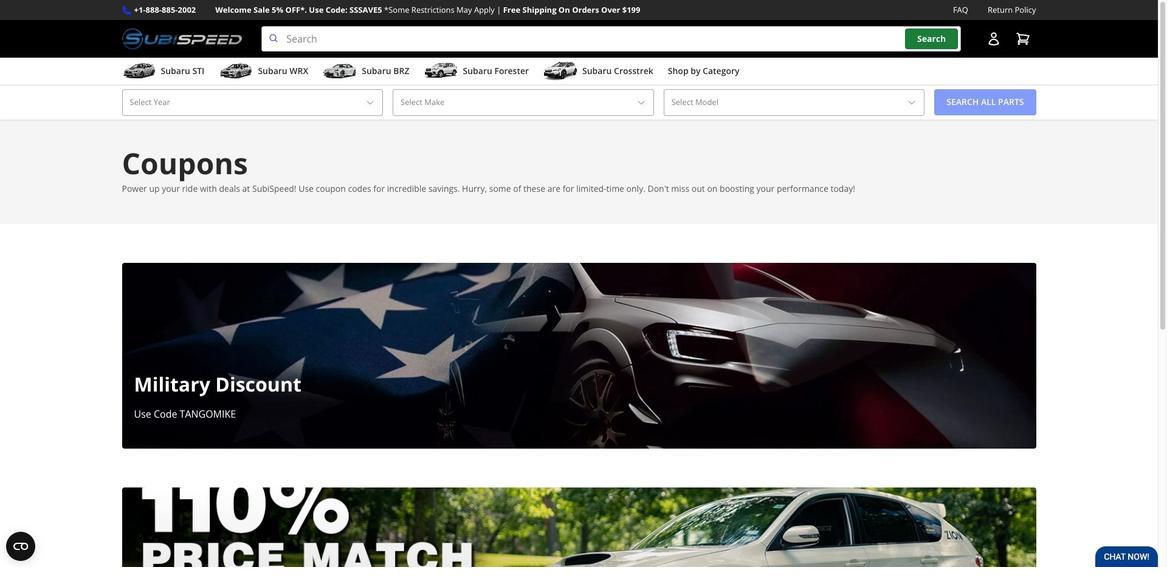Task type: vqa. For each thing, say whether or not it's contained in the screenshot.
BACK...
no



Task type: locate. For each thing, give the bounding box(es) containing it.
a subaru crosstrek thumbnail image image
[[543, 62, 578, 80]]

open widget image
[[6, 533, 35, 562]]

select year image
[[365, 98, 375, 108]]

Select Make button
[[393, 89, 654, 116]]

a subaru brz thumbnail image image
[[323, 62, 357, 80]]

a subaru forester thumbnail image image
[[424, 62, 458, 80]]



Task type: describe. For each thing, give the bounding box(es) containing it.
subispeed logo image
[[122, 26, 242, 52]]

a subaru sti thumbnail image image
[[122, 62, 156, 80]]

a subaru wrx thumbnail image image
[[219, 62, 253, 80]]

Select Model button
[[664, 89, 925, 116]]

select make image
[[636, 98, 646, 108]]

button image
[[986, 32, 1001, 46]]

search input field
[[262, 26, 961, 52]]

select model image
[[907, 98, 917, 108]]

Select Year button
[[122, 89, 383, 116]]



